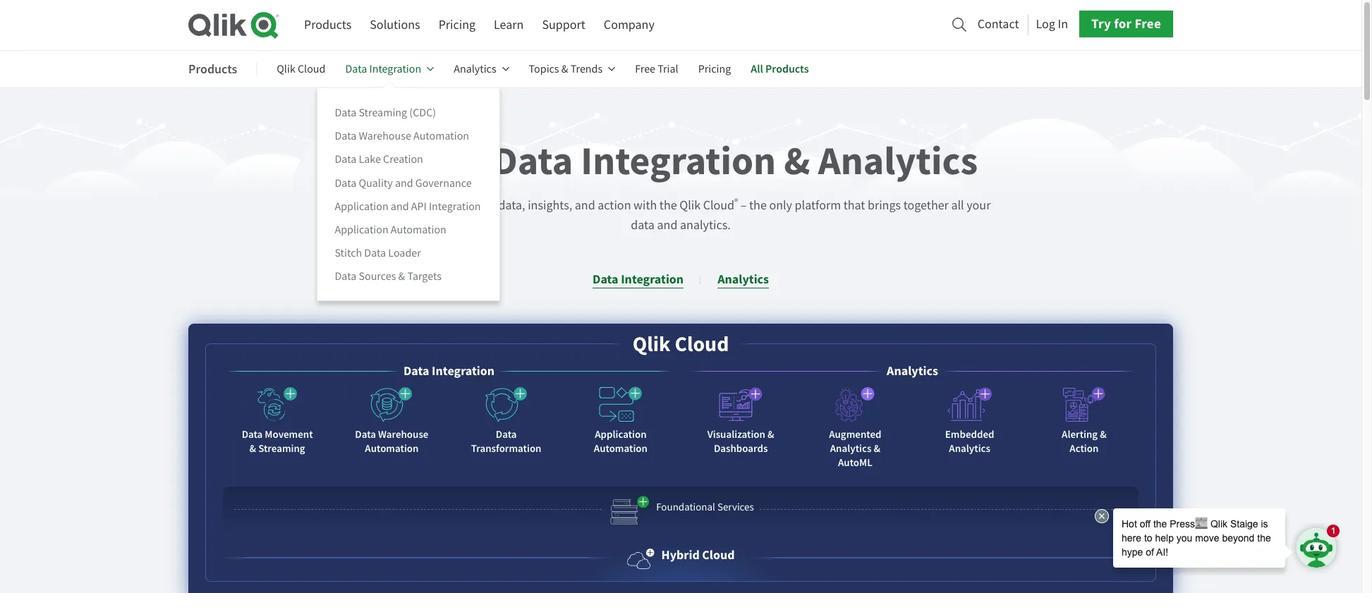 Task type: locate. For each thing, give the bounding box(es) containing it.
analytics link down learn link
[[454, 52, 509, 86]]

& right automl
[[874, 442, 881, 456]]

pricing link left learn
[[439, 12, 476, 38]]

free inside free trial link
[[635, 62, 656, 76]]

pricing inside qlik main element
[[439, 17, 476, 33]]

your
[[967, 198, 991, 214]]

data quality and governance
[[335, 176, 472, 190]]

log in link
[[1036, 13, 1068, 36]]

0 vertical spatial warehouse
[[359, 129, 411, 143]]

0 vertical spatial data warehouse automation
[[335, 129, 469, 143]]

foundational
[[656, 500, 716, 515]]

streaming inside topics & trends menu
[[359, 106, 407, 120]]

1 horizontal spatial qlik
[[633, 330, 671, 359]]

movement
[[265, 428, 313, 442]]

& left "movement"
[[250, 442, 256, 456]]

automl
[[838, 456, 873, 470]]

contact
[[978, 16, 1019, 32]]

1 vertical spatial analytics link
[[718, 271, 769, 289]]

& right alerting
[[1100, 428, 1107, 442]]

try for free
[[1092, 15, 1162, 33]]

application automation inside button
[[594, 428, 648, 456]]

& right topics
[[562, 62, 568, 76]]

0 vertical spatial free
[[1135, 15, 1162, 33]]

qlik cloud
[[277, 62, 326, 76], [633, 330, 729, 359]]

1 vertical spatial application automation
[[594, 428, 648, 456]]

augmented
[[829, 428, 882, 442]]

try for free link
[[1080, 11, 1174, 38]]

analytics inside analytics link
[[454, 62, 497, 76]]

automation inside button
[[365, 442, 419, 456]]

0 vertical spatial data integration link
[[345, 52, 434, 86]]

qlik inside close the gaps between data, insights, and action with the qlik cloud ®
[[680, 198, 701, 214]]

try
[[1092, 15, 1112, 33]]

0 vertical spatial data integration
[[345, 62, 421, 76]]

pricing link
[[439, 12, 476, 38], [698, 52, 731, 86]]

data warehouse automation
[[335, 129, 469, 143], [355, 428, 429, 456]]

data transformation
[[471, 428, 542, 456]]

pricing left the all
[[698, 62, 731, 76]]

1 horizontal spatial free
[[1135, 15, 1162, 33]]

menu bar containing products
[[304, 12, 655, 38]]

integration up "data transformation" button
[[432, 363, 495, 380]]

application for application automation link
[[335, 223, 389, 237]]

free trial
[[635, 62, 679, 76]]

topics & trends menu
[[317, 88, 501, 301]]

3 the from the left
[[749, 198, 767, 214]]

cloud inside button
[[702, 547, 735, 564]]

in
[[1058, 16, 1068, 32]]

0 horizontal spatial application automation
[[335, 223, 447, 237]]

products for products link
[[304, 17, 352, 33]]

cloud data integration & analytics
[[384, 135, 978, 188]]

the inside – the only platform that brings together all your data and analytics.
[[749, 198, 767, 214]]

0 vertical spatial qlik
[[277, 62, 296, 76]]

qlik main element
[[304, 11, 1174, 38]]

0 horizontal spatial the
[[402, 198, 420, 214]]

free left trial
[[635, 62, 656, 76]]

1 horizontal spatial data integration link
[[593, 271, 684, 289]]

action
[[598, 198, 631, 214]]

data integration link
[[345, 52, 434, 86], [593, 271, 684, 289]]

0 vertical spatial analytics link
[[454, 52, 509, 86]]

0 horizontal spatial data integration link
[[345, 52, 434, 86]]

qlik
[[277, 62, 296, 76], [680, 198, 701, 214], [633, 330, 671, 359]]

and left action
[[575, 198, 595, 214]]

1 horizontal spatial the
[[660, 198, 677, 214]]

1 vertical spatial qlik cloud
[[633, 330, 729, 359]]

1 vertical spatial streaming
[[258, 442, 305, 456]]

the for close the gaps between data, insights, and action with the qlik cloud ®
[[402, 198, 420, 214]]

1 horizontal spatial pricing
[[698, 62, 731, 76]]

support
[[542, 17, 586, 33]]

products inside all products link
[[766, 61, 809, 76]]

0 horizontal spatial pricing link
[[439, 12, 476, 38]]

0 horizontal spatial pricing
[[439, 17, 476, 33]]

products
[[304, 17, 352, 33], [188, 60, 237, 77], [766, 61, 809, 76]]

2 vertical spatial application
[[595, 428, 647, 442]]

qlik cloud link
[[277, 52, 326, 86]]

with
[[634, 198, 657, 214]]

and inside – the only platform that brings together all your data and analytics.
[[657, 217, 678, 234]]

lake
[[359, 153, 381, 167]]

products right the all
[[766, 61, 809, 76]]

free right for
[[1135, 15, 1162, 33]]

free trial link
[[635, 52, 679, 86]]

trial
[[658, 62, 679, 76]]

2 horizontal spatial the
[[749, 198, 767, 214]]

1 horizontal spatial qlik cloud
[[633, 330, 729, 359]]

topics
[[529, 62, 559, 76]]

topics & trends
[[529, 62, 603, 76]]

1 horizontal spatial products
[[304, 17, 352, 33]]

1 horizontal spatial streaming
[[359, 106, 407, 120]]

application automation
[[335, 223, 447, 237], [594, 428, 648, 456]]

2 vertical spatial qlik
[[633, 330, 671, 359]]

analytics inside augmented analytics & automl
[[830, 442, 872, 456]]

analytics link down analytics.
[[718, 271, 769, 289]]

1 vertical spatial application
[[335, 223, 389, 237]]

& left 'targets'
[[398, 270, 405, 284]]

application inside application automation
[[595, 428, 647, 442]]

®
[[735, 196, 738, 208]]

0 horizontal spatial qlik cloud
[[277, 62, 326, 76]]

0 horizontal spatial streaming
[[258, 442, 305, 456]]

data warehouse automation button
[[343, 381, 441, 462]]

1 vertical spatial free
[[635, 62, 656, 76]]

data integration
[[345, 62, 421, 76], [593, 271, 684, 288], [404, 363, 495, 380]]

products inside menu bar
[[304, 17, 352, 33]]

data quality and governance link
[[335, 175, 472, 191]]

the right with
[[660, 198, 677, 214]]

1 vertical spatial warehouse
[[378, 428, 429, 442]]

warehouse
[[359, 129, 411, 143], [378, 428, 429, 442]]

data integration link up data streaming (cdc) link
[[345, 52, 434, 86]]

1 vertical spatial pricing
[[698, 62, 731, 76]]

0 vertical spatial application automation
[[335, 223, 447, 237]]

streaming
[[359, 106, 407, 120], [258, 442, 305, 456]]

dashboards
[[714, 442, 768, 456]]

and down creation
[[395, 176, 413, 190]]

visualization
[[708, 428, 766, 442]]

application and api integration
[[335, 199, 481, 214]]

0 horizontal spatial products
[[188, 60, 237, 77]]

that
[[844, 198, 866, 214]]

analytics.
[[680, 217, 731, 234]]

0 vertical spatial pricing
[[439, 17, 476, 33]]

1 vertical spatial pricing link
[[698, 52, 731, 86]]

the left gaps
[[402, 198, 420, 214]]

1 vertical spatial qlik
[[680, 198, 701, 214]]

products for products menu bar
[[188, 60, 237, 77]]

qlik cloud inside products menu bar
[[277, 62, 326, 76]]

application
[[335, 199, 389, 214], [335, 223, 389, 237], [595, 428, 647, 442]]

integration inside topics & trends menu
[[429, 199, 481, 214]]

only
[[770, 198, 793, 214]]

pricing link left the all
[[698, 52, 731, 86]]

products up qlik cloud link in the left of the page
[[304, 17, 352, 33]]

analytics inside embedded analytics
[[949, 442, 991, 456]]

0 vertical spatial pricing link
[[439, 12, 476, 38]]

0 horizontal spatial free
[[635, 62, 656, 76]]

pricing
[[439, 17, 476, 33], [698, 62, 731, 76]]

and right data
[[657, 217, 678, 234]]

transformation
[[471, 442, 542, 456]]

augmented analytics & automl button
[[806, 381, 905, 476]]

cloud inside products menu bar
[[298, 62, 326, 76]]

1 horizontal spatial application automation
[[594, 428, 648, 456]]

0 horizontal spatial qlik
[[277, 62, 296, 76]]

1 horizontal spatial pricing link
[[698, 52, 731, 86]]

0 vertical spatial qlik cloud
[[277, 62, 326, 76]]

2 horizontal spatial qlik
[[680, 198, 701, 214]]

pricing inside products menu bar
[[698, 62, 731, 76]]

0 vertical spatial application
[[335, 199, 389, 214]]

analytics
[[454, 62, 497, 76], [818, 135, 978, 188], [718, 271, 769, 288], [887, 363, 939, 380], [830, 442, 872, 456], [949, 442, 991, 456]]

2 horizontal spatial products
[[766, 61, 809, 76]]

data streaming (cdc)
[[335, 106, 436, 120]]

and
[[395, 176, 413, 190], [575, 198, 595, 214], [391, 199, 409, 214], [657, 217, 678, 234]]

integration down governance
[[429, 199, 481, 214]]

embedded analytics
[[946, 428, 995, 456]]

0 vertical spatial streaming
[[359, 106, 407, 120]]

products down go to the home page. image
[[188, 60, 237, 77]]

integration
[[369, 62, 421, 76], [581, 135, 776, 188], [429, 199, 481, 214], [621, 271, 684, 288], [432, 363, 495, 380]]

data integration link down data
[[593, 271, 684, 289]]

0 horizontal spatial analytics link
[[454, 52, 509, 86]]

menu bar
[[304, 12, 655, 38]]

visualization & dashboards
[[708, 428, 775, 456]]

hybrid
[[662, 547, 700, 564]]

1 vertical spatial data warehouse automation
[[355, 428, 429, 456]]

alerting & action button
[[1035, 381, 1134, 462]]

& right visualization
[[768, 428, 775, 442]]

&
[[562, 62, 568, 76], [784, 135, 811, 188], [398, 270, 405, 284], [768, 428, 775, 442], [1100, 428, 1107, 442], [250, 442, 256, 456], [874, 442, 881, 456]]

the right –
[[749, 198, 767, 214]]

1 the from the left
[[402, 198, 420, 214]]

stitch data loader
[[335, 246, 421, 260]]

the for – the only platform that brings together all your data and analytics.
[[749, 198, 767, 214]]

pricing left learn
[[439, 17, 476, 33]]

api
[[411, 199, 427, 214]]



Task type: vqa. For each thing, say whether or not it's contained in the screenshot.
Why Qlik? button
no



Task type: describe. For each thing, give the bounding box(es) containing it.
pricing for pricing "link" to the left
[[439, 17, 476, 33]]

data warehouse automation link
[[335, 129, 469, 144]]

support link
[[542, 12, 586, 38]]

alerting
[[1062, 428, 1098, 442]]

loader
[[388, 246, 421, 260]]

application and api integration link
[[335, 199, 481, 214]]

application automation inside topics & trends menu
[[335, 223, 447, 237]]

2 the from the left
[[660, 198, 677, 214]]

products menu bar
[[188, 52, 829, 301]]

and inside close the gaps between data, insights, and action with the qlik cloud ®
[[575, 198, 595, 214]]

platform
[[795, 198, 841, 214]]

log
[[1036, 16, 1056, 32]]

data movement & streaming
[[242, 428, 313, 456]]

data sources & targets
[[335, 270, 442, 284]]

between
[[450, 198, 496, 214]]

stitch
[[335, 246, 362, 260]]

augmented analytics & automl
[[829, 428, 882, 470]]

gaps
[[422, 198, 447, 214]]

insights,
[[528, 198, 572, 214]]

data transformation button
[[457, 381, 556, 462]]

contact link
[[978, 13, 1019, 36]]

application automation button
[[572, 381, 670, 462]]

warehouse inside topics & trends menu
[[359, 129, 411, 143]]

company
[[604, 17, 655, 33]]

sources
[[359, 270, 396, 284]]

2 vertical spatial data integration
[[404, 363, 495, 380]]

(cdc)
[[410, 106, 436, 120]]

1 horizontal spatial analytics link
[[718, 271, 769, 289]]

1 vertical spatial data integration link
[[593, 271, 684, 289]]

all
[[952, 198, 965, 214]]

data sources & targets link
[[335, 269, 442, 284]]

and left the api
[[391, 199, 409, 214]]

action
[[1070, 442, 1099, 456]]

go to the home page. image
[[188, 11, 279, 39]]

cloud inside close the gaps between data, insights, and action with the qlik cloud ®
[[703, 198, 735, 214]]

& inside augmented analytics & automl
[[874, 442, 881, 456]]

all products
[[751, 61, 809, 76]]

all
[[751, 61, 763, 76]]

integration up with
[[581, 135, 776, 188]]

data warehouse automation inside button
[[355, 428, 429, 456]]

& inside the data sources & targets link
[[398, 270, 405, 284]]

creation
[[383, 153, 423, 167]]

warehouse inside data warehouse automation
[[378, 428, 429, 442]]

1 vertical spatial data integration
[[593, 271, 684, 288]]

data inside data transformation
[[496, 428, 517, 442]]

–
[[741, 198, 747, 214]]

data lake creation link
[[335, 152, 423, 168]]

topics & trends link
[[529, 52, 616, 86]]

data
[[631, 217, 655, 234]]

trends
[[571, 62, 603, 76]]

targets
[[408, 270, 442, 284]]

integration down data
[[621, 271, 684, 288]]

visualization & dashboards button
[[692, 381, 790, 462]]

solutions link
[[370, 12, 420, 38]]

data streaming (cdc) link
[[335, 105, 436, 121]]

free inside try for free "link"
[[1135, 15, 1162, 33]]

application automation link
[[335, 222, 447, 238]]

stitch data loader link
[[335, 245, 421, 261]]

data inside data movement & streaming
[[242, 428, 263, 442]]

products link
[[304, 12, 352, 38]]

& inside data movement & streaming
[[250, 442, 256, 456]]

integration down solutions
[[369, 62, 421, 76]]

close
[[371, 198, 400, 214]]

data movement & streaming button
[[228, 381, 327, 462]]

automation inside button
[[594, 442, 648, 456]]

data warehouse automation inside topics & trends menu
[[335, 129, 469, 143]]

foundational services button
[[223, 487, 1139, 534]]

qlik inside qlik cloud link
[[277, 62, 296, 76]]

data integration inside products menu bar
[[345, 62, 421, 76]]

data,
[[499, 198, 525, 214]]

log in
[[1036, 16, 1068, 32]]

& inside the "alerting & action"
[[1100, 428, 1107, 442]]

embedded
[[946, 428, 995, 442]]

learn
[[494, 17, 524, 33]]

quality
[[359, 176, 393, 190]]

all products link
[[751, 52, 809, 86]]

– the only platform that brings together all your data and analytics.
[[631, 198, 991, 234]]

embedded analytics button
[[921, 381, 1020, 462]]

solutions
[[370, 17, 420, 33]]

application for application and api integration link
[[335, 199, 389, 214]]

foundational services
[[656, 500, 754, 515]]

& inside 'visualization & dashboards'
[[768, 428, 775, 442]]

governance
[[416, 176, 472, 190]]

hybrid cloud
[[662, 547, 735, 564]]

data lake creation
[[335, 153, 423, 167]]

menu bar inside qlik main element
[[304, 12, 655, 38]]

pricing for rightmost pricing "link"
[[698, 62, 731, 76]]

alerting & action
[[1062, 428, 1107, 456]]

& inside topics & trends "link"
[[562, 62, 568, 76]]

together
[[904, 198, 949, 214]]

learn link
[[494, 12, 524, 38]]

services
[[718, 500, 754, 515]]

close the gaps between data, insights, and action with the qlik cloud ®
[[371, 196, 738, 214]]

hybrid cloud button
[[627, 546, 735, 571]]

for
[[1114, 15, 1132, 33]]

streaming inside data movement & streaming
[[258, 442, 305, 456]]

& up only
[[784, 135, 811, 188]]

brings
[[868, 198, 901, 214]]



